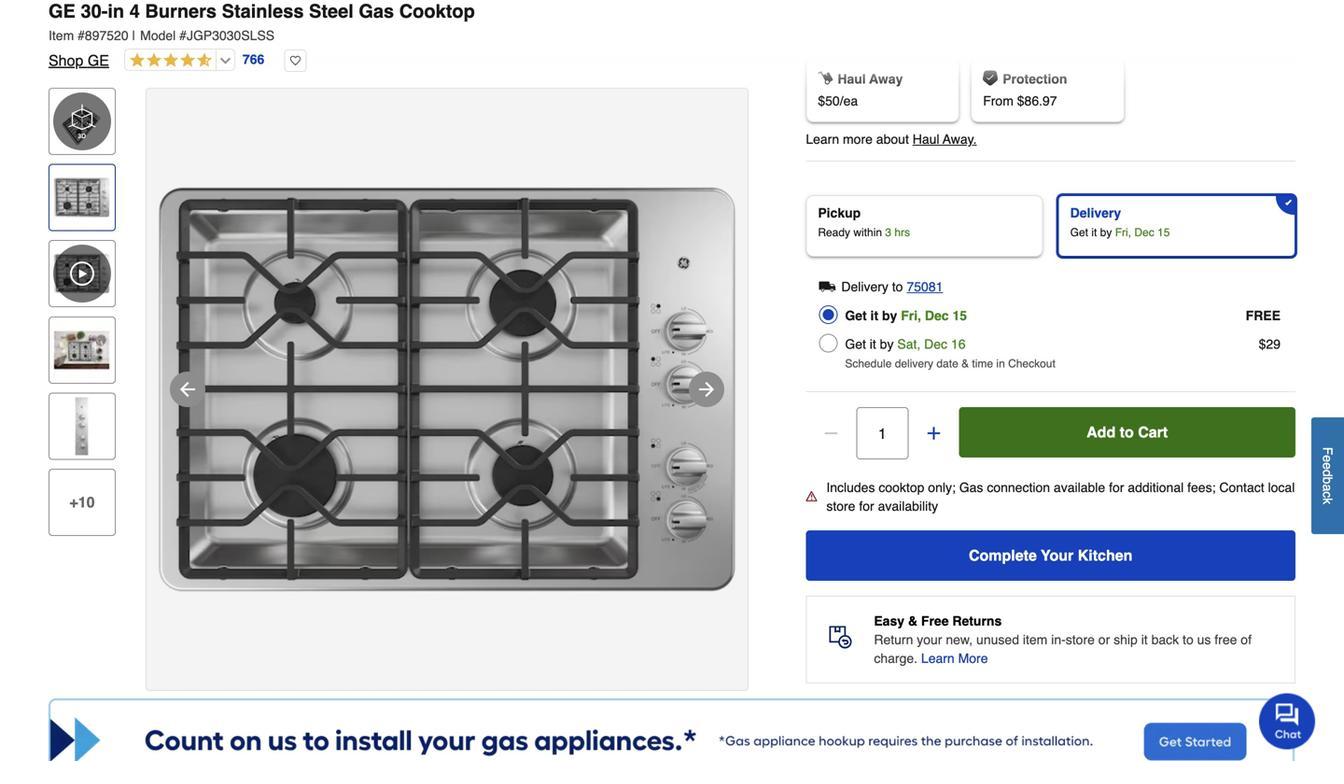 Task type: locate. For each thing, give the bounding box(es) containing it.
1 horizontal spatial for
[[1109, 480, 1125, 495]]

ge up item on the top left of page
[[49, 0, 76, 22]]

0 horizontal spatial ge
[[49, 0, 76, 22]]

to right add
[[1120, 424, 1134, 441]]

item
[[1023, 632, 1048, 647]]

sat,
[[898, 337, 921, 352]]

haul up $50/ea
[[838, 71, 866, 86]]

get inside "get it by sat, dec 16 schedule delivery date & time in checkout"
[[845, 337, 866, 352]]

store left the or on the right bottom
[[1066, 632, 1095, 647]]

fri, inside delivery get it by fri, dec 15
[[1116, 226, 1132, 239]]

0 vertical spatial for
[[1109, 480, 1125, 495]]

1 horizontal spatial delivery
[[1071, 205, 1122, 220]]

ge  #jgp3030slss - thumbnail3 image
[[53, 397, 111, 455]]

1 horizontal spatial 15
[[1158, 226, 1170, 239]]

by
[[1101, 226, 1112, 239], [882, 308, 898, 323], [880, 337, 894, 352]]

return
[[874, 632, 914, 647]]

# down 'burners'
[[179, 28, 187, 43]]

1 vertical spatial ge
[[88, 52, 109, 69]]

1 horizontal spatial away
[[943, 132, 974, 147]]

learn
[[806, 132, 840, 147], [922, 651, 955, 666]]

1 vertical spatial to
[[1120, 424, 1134, 441]]

ready
[[818, 226, 851, 239]]

1 horizontal spatial #
[[179, 28, 187, 43]]

1 vertical spatial dec
[[925, 308, 949, 323]]

15
[[1158, 226, 1170, 239], [953, 308, 967, 323]]

gas
[[359, 0, 394, 22], [960, 480, 984, 495]]

fri,
[[1116, 226, 1132, 239], [901, 308, 922, 323]]

it inside easy & free returns return your new, unused item in-store or ship it back to us free of charge.
[[1142, 632, 1148, 647]]

more
[[959, 651, 988, 666]]

dec
[[1135, 226, 1155, 239], [925, 308, 949, 323], [925, 337, 948, 352]]

learn more link
[[922, 649, 988, 668]]

1 vertical spatial 15
[[953, 308, 967, 323]]

learn more
[[922, 651, 988, 666]]

haul away $50/ea
[[818, 71, 903, 108]]

e up d at the right
[[1321, 455, 1336, 462]]

0 horizontal spatial gas
[[359, 0, 394, 22]]

1 horizontal spatial learn
[[922, 651, 955, 666]]

0 vertical spatial 15
[[1158, 226, 1170, 239]]

by for get it by sat, dec 16 schedule delivery date & time in checkout
[[880, 337, 894, 352]]

to left 75081 button
[[893, 279, 903, 294]]

gas right the steel
[[359, 0, 394, 22]]

1 vertical spatial delivery
[[842, 279, 889, 294]]

protection from $86.97
[[983, 71, 1068, 108]]

0 vertical spatial gas
[[359, 0, 394, 22]]

for right the available
[[1109, 480, 1125, 495]]

0 vertical spatial fri,
[[1116, 226, 1132, 239]]

0 vertical spatial in
[[108, 0, 124, 22]]

2 horizontal spatial to
[[1183, 632, 1194, 647]]

0 horizontal spatial store
[[827, 499, 856, 514]]

1 horizontal spatial gas
[[960, 480, 984, 495]]

1 horizontal spatial store
[[1066, 632, 1095, 647]]

1 horizontal spatial &
[[962, 357, 969, 370]]

ge
[[49, 0, 76, 22], [88, 52, 109, 69]]

0 horizontal spatial learn
[[806, 132, 840, 147]]

$29
[[1259, 337, 1281, 352]]

option group
[[799, 188, 1304, 264]]

0 vertical spatial get
[[1071, 226, 1089, 239]]

dec for 16
[[925, 337, 948, 352]]

0 vertical spatial &
[[962, 357, 969, 370]]

ge  #jgp3030slss image
[[147, 89, 748, 690]]

by for get it by fri, dec 15
[[882, 308, 898, 323]]

store down includes
[[827, 499, 856, 514]]

schedule
[[845, 357, 892, 370]]

& inside easy & free returns return your new, unused item in-store or ship it back to us free of charge.
[[909, 614, 918, 629]]

store
[[827, 499, 856, 514], [1066, 632, 1095, 647]]

+10 button
[[49, 469, 116, 536]]

haul
[[838, 71, 866, 86], [913, 132, 940, 147]]

|
[[132, 28, 136, 43]]

0 horizontal spatial away
[[870, 71, 903, 86]]

b
[[1321, 477, 1336, 484]]

add
[[1087, 424, 1116, 441]]

0 vertical spatial store
[[827, 499, 856, 514]]

get
[[1071, 226, 1089, 239], [845, 308, 867, 323], [845, 337, 866, 352]]

for down includes
[[859, 499, 875, 514]]

1 horizontal spatial to
[[1120, 424, 1134, 441]]

get for get it by fri, dec 15
[[845, 308, 867, 323]]

more
[[843, 132, 873, 147]]

in left 4
[[108, 0, 124, 22]]

in right time
[[997, 357, 1005, 370]]

0 horizontal spatial fri,
[[901, 308, 922, 323]]

away up learn more about haul away .
[[870, 71, 903, 86]]

delivery
[[895, 357, 934, 370]]

learn left more at the top of page
[[806, 132, 840, 147]]

charge.
[[874, 651, 918, 666]]

e
[[1321, 455, 1336, 462], [1321, 462, 1336, 469]]

get inside delivery get it by fri, dec 15
[[1071, 226, 1089, 239]]

unused
[[977, 632, 1020, 647]]

75081
[[907, 279, 944, 294]]

learn down your
[[922, 651, 955, 666]]

2 vertical spatial dec
[[925, 337, 948, 352]]

away right about
[[943, 132, 974, 147]]

1 vertical spatial store
[[1066, 632, 1095, 647]]

0 horizontal spatial for
[[859, 499, 875, 514]]

0 vertical spatial learn
[[806, 132, 840, 147]]

0 horizontal spatial #
[[78, 28, 85, 43]]

it
[[1092, 226, 1098, 239], [871, 308, 879, 323], [870, 337, 877, 352], [1142, 632, 1148, 647]]

2 vertical spatial to
[[1183, 632, 1194, 647]]

back
[[1152, 632, 1180, 647]]

free
[[922, 614, 949, 629]]

1 vertical spatial gas
[[960, 480, 984, 495]]

f
[[1321, 447, 1336, 455]]

to inside button
[[1120, 424, 1134, 441]]

d
[[1321, 469, 1336, 477]]

in
[[108, 0, 124, 22], [997, 357, 1005, 370]]

ge down 897520
[[88, 52, 109, 69]]

your
[[1041, 547, 1074, 564]]

2 vertical spatial get
[[845, 337, 866, 352]]

0 horizontal spatial &
[[909, 614, 918, 629]]

available
[[1054, 480, 1106, 495]]

0 horizontal spatial in
[[108, 0, 124, 22]]

0 vertical spatial ge
[[49, 0, 76, 22]]

2 vertical spatial by
[[880, 337, 894, 352]]

add to cart
[[1087, 424, 1168, 441]]

1 vertical spatial get
[[845, 308, 867, 323]]

+10
[[70, 494, 95, 511]]

gas inside includes cooktop only; gas connection available for additional fees; contact local store for availability
[[960, 480, 984, 495]]

4.6 stars image
[[125, 52, 212, 70]]

0 vertical spatial to
[[893, 279, 903, 294]]

availability
[[878, 499, 939, 514]]

of
[[1241, 632, 1252, 647]]

0 vertical spatial haul
[[838, 71, 866, 86]]

4
[[130, 0, 140, 22]]

steel
[[309, 0, 354, 22]]

delivery inside delivery get it by fri, dec 15
[[1071, 205, 1122, 220]]

from
[[983, 93, 1014, 108]]

1 vertical spatial &
[[909, 614, 918, 629]]

by inside "get it by sat, dec 16 schedule delivery date & time in checkout"
[[880, 337, 894, 352]]

dec inside "get it by sat, dec 16 schedule delivery date & time in checkout"
[[925, 337, 948, 352]]

0 vertical spatial away
[[870, 71, 903, 86]]

complete
[[969, 547, 1037, 564]]

1 vertical spatial haul
[[913, 132, 940, 147]]

766
[[243, 52, 265, 67]]

0 vertical spatial dec
[[1135, 226, 1155, 239]]

& left time
[[962, 357, 969, 370]]

within
[[854, 226, 882, 239]]

cart
[[1138, 424, 1168, 441]]

75081 button
[[907, 275, 944, 298]]

haul inside haul away $50/ea
[[838, 71, 866, 86]]

pickup ready within 3 hrs
[[818, 205, 910, 239]]

get for get it by sat, dec 16 schedule delivery date & time in checkout
[[845, 337, 866, 352]]

0 horizontal spatial delivery
[[842, 279, 889, 294]]

store inside includes cooktop only; gas connection available for additional fees; contact local store for availability
[[827, 499, 856, 514]]

ship
[[1114, 632, 1138, 647]]

0 horizontal spatial haul
[[838, 71, 866, 86]]

it inside delivery get it by fri, dec 15
[[1092, 226, 1098, 239]]

1 horizontal spatial in
[[997, 357, 1005, 370]]

count on us to install gas appliances. hookup requires installation purchase. get started. image
[[49, 699, 1296, 761]]

0 vertical spatial by
[[1101, 226, 1112, 239]]

minus image
[[822, 424, 841, 443]]

plus image
[[925, 424, 943, 443]]

&
[[962, 357, 969, 370], [909, 614, 918, 629]]

c
[[1321, 491, 1336, 498]]

delivery
[[1071, 205, 1122, 220], [842, 279, 889, 294]]

e up b
[[1321, 462, 1336, 469]]

to
[[893, 279, 903, 294], [1120, 424, 1134, 441], [1183, 632, 1194, 647]]

a
[[1321, 484, 1336, 491]]

to left us
[[1183, 632, 1194, 647]]

away inside haul away $50/ea
[[870, 71, 903, 86]]

1 vertical spatial learn
[[922, 651, 955, 666]]

1 vertical spatial in
[[997, 357, 1005, 370]]

easy
[[874, 614, 905, 629]]

0 horizontal spatial to
[[893, 279, 903, 294]]

1 horizontal spatial fri,
[[1116, 226, 1132, 239]]

get it by sat, dec 16 schedule delivery date & time in checkout
[[845, 337, 1056, 370]]

& left free
[[909, 614, 918, 629]]

0 vertical spatial delivery
[[1071, 205, 1122, 220]]

# right item on the top left of page
[[78, 28, 85, 43]]

haul right about
[[913, 132, 940, 147]]

gas right only;
[[960, 480, 984, 495]]

1 vertical spatial by
[[882, 308, 898, 323]]



Task type: vqa. For each thing, say whether or not it's contained in the screenshot.
hrs
yes



Task type: describe. For each thing, give the bounding box(es) containing it.
1 horizontal spatial haul
[[913, 132, 940, 147]]

stainless
[[222, 0, 304, 22]]

1 vertical spatial fri,
[[901, 308, 922, 323]]

option group containing pickup
[[799, 188, 1304, 264]]

897520
[[85, 28, 129, 43]]

in inside ge 30-in 4 burners stainless steel gas cooktop item # 897520 | model # jgp3030slss
[[108, 0, 124, 22]]

1 vertical spatial for
[[859, 499, 875, 514]]

in inside "get it by sat, dec 16 schedule delivery date & time in checkout"
[[997, 357, 1005, 370]]

kitchen
[[1078, 547, 1133, 564]]

k
[[1321, 498, 1336, 504]]

checkout
[[1009, 357, 1056, 370]]

by inside delivery get it by fri, dec 15
[[1101, 226, 1112, 239]]

delivery for get
[[1071, 205, 1122, 220]]

1 e from the top
[[1321, 455, 1336, 462]]

protection plan filled image
[[983, 70, 998, 85]]

easy & free returns return your new, unused item in-store or ship it back to us free of charge.
[[874, 614, 1252, 666]]

f e e d b a c k button
[[1312, 417, 1345, 534]]

connection
[[987, 480, 1051, 495]]

includes cooktop only; gas connection available for additional fees; contact local store for availability
[[827, 480, 1295, 514]]

to inside easy & free returns return your new, unused item in-store or ship it back to us free of charge.
[[1183, 632, 1194, 647]]

additional
[[1128, 480, 1184, 495]]

add to cart button
[[959, 407, 1296, 458]]

cooktop
[[879, 480, 925, 495]]

arrow right image
[[696, 378, 718, 401]]

burners
[[145, 0, 217, 22]]

cooktop
[[399, 0, 475, 22]]

shop ge
[[49, 52, 109, 69]]

gas inside ge 30-in 4 burners stainless steel gas cooktop item # 897520 | model # jgp3030slss
[[359, 0, 394, 22]]

Stepper number input field with increment and decrement buttons number field
[[857, 407, 909, 459]]

ge  #jgp3030slss - thumbnail image
[[53, 169, 111, 227]]

warning image
[[806, 491, 817, 502]]

1 # from the left
[[78, 28, 85, 43]]

get it by fri, dec 15
[[845, 308, 967, 323]]

or
[[1099, 632, 1111, 647]]

in-
[[1052, 632, 1066, 647]]

includes
[[827, 480, 875, 495]]

ge inside ge 30-in 4 burners stainless steel gas cooktop item # 897520 | model # jgp3030slss
[[49, 0, 76, 22]]

f e e d b a c k
[[1321, 447, 1336, 504]]

free
[[1215, 632, 1238, 647]]

0 horizontal spatial 15
[[953, 308, 967, 323]]

$50/ea
[[818, 93, 858, 108]]

learn more about haul away .
[[806, 132, 977, 147]]

.
[[974, 132, 977, 147]]

delivery for to
[[842, 279, 889, 294]]

ge 30-in 4 burners stainless steel gas cooktop item # 897520 | model # jgp3030slss
[[49, 0, 475, 43]]

local
[[1269, 480, 1295, 495]]

haul away filled image
[[818, 70, 833, 85]]

us
[[1198, 632, 1212, 647]]

it inside "get it by sat, dec 16 schedule delivery date & time in checkout"
[[870, 337, 877, 352]]

chat invite button image
[[1260, 692, 1317, 749]]

fees;
[[1188, 480, 1216, 495]]

dec for 15
[[925, 308, 949, 323]]

learn for learn more
[[922, 651, 955, 666]]

heart outline image
[[284, 49, 307, 72]]

free
[[1246, 308, 1281, 323]]

hrs
[[895, 226, 910, 239]]

item
[[49, 28, 74, 43]]

complete your kitchen
[[969, 547, 1133, 564]]

1 vertical spatial away
[[943, 132, 974, 147]]

ge  #jgp3030slss - thumbnail2 image
[[53, 321, 111, 379]]

to for delivery
[[893, 279, 903, 294]]

about
[[877, 132, 909, 147]]

pickup
[[818, 205, 861, 220]]

2 e from the top
[[1321, 462, 1336, 469]]

dec inside delivery get it by fri, dec 15
[[1135, 226, 1155, 239]]

shop
[[49, 52, 83, 69]]

3
[[886, 226, 892, 239]]

complete your kitchen button
[[806, 530, 1296, 581]]

store inside easy & free returns return your new, unused item in-store or ship it back to us free of charge.
[[1066, 632, 1095, 647]]

learn for learn more about haul away .
[[806, 132, 840, 147]]

30-
[[81, 0, 108, 22]]

time
[[972, 357, 994, 370]]

new,
[[946, 632, 973, 647]]

date
[[937, 357, 959, 370]]

2 # from the left
[[179, 28, 187, 43]]

truck filled image
[[819, 278, 836, 295]]

your
[[917, 632, 943, 647]]

item number 8 9 7 5 2 0 and model number j g p 3 0 3 0 s l s s element
[[49, 26, 1296, 45]]

only;
[[928, 480, 956, 495]]

& inside "get it by sat, dec 16 schedule delivery date & time in checkout"
[[962, 357, 969, 370]]

1 horizontal spatial ge
[[88, 52, 109, 69]]

contact
[[1220, 480, 1265, 495]]

$86.97
[[1018, 93, 1058, 108]]

to for add
[[1120, 424, 1134, 441]]

arrow left image
[[176, 378, 199, 401]]

15 inside delivery get it by fri, dec 15
[[1158, 226, 1170, 239]]

protection
[[1003, 71, 1068, 86]]

delivery to 75081
[[842, 279, 944, 294]]

model
[[140, 28, 176, 43]]

returns
[[953, 614, 1002, 629]]

jgp3030slss
[[187, 28, 275, 43]]

16
[[951, 337, 966, 352]]

delivery get it by fri, dec 15
[[1071, 205, 1170, 239]]



